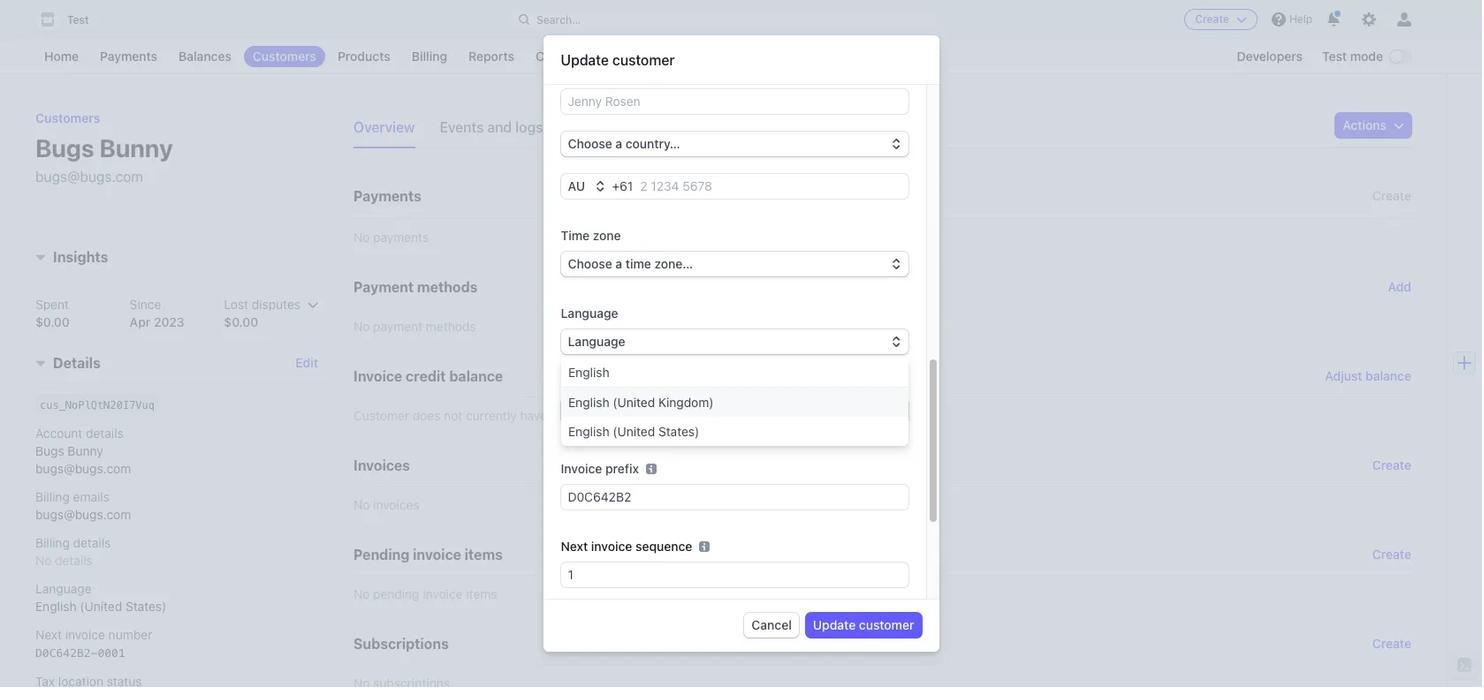 Task type: describe. For each thing, give the bounding box(es) containing it.
developers link
[[1228, 46, 1312, 67]]

2 $0.00 from the left
[[224, 315, 258, 330]]

balances link
[[170, 46, 240, 67]]

customers for leftmost customers link
[[35, 110, 100, 125]]

no pending invoice items
[[354, 587, 497, 602]]

more button
[[597, 46, 663, 67]]

overview
[[354, 119, 415, 135]]

payment
[[354, 279, 414, 295]]

bugs bunny bugs@bugs.com
[[35, 133, 173, 185]]

payments inside payments link
[[100, 49, 157, 64]]

payments
[[373, 230, 429, 245]]

invoice credit balance
[[354, 369, 503, 384]]

sequence
[[635, 539, 692, 554]]

overview button
[[354, 113, 426, 148]]

+ 61
[[612, 179, 633, 194]]

notifications image
[[1327, 12, 1341, 27]]

adjust balance
[[1325, 369, 1411, 384]]

choose a country… button
[[561, 132, 908, 156]]

zone…
[[654, 256, 693, 271]]

invoice for invoice credit balance
[[354, 369, 402, 384]]

next invoice sequence
[[561, 539, 692, 554]]

payments link
[[91, 46, 166, 67]]

a for time
[[615, 256, 622, 271]]

svg image
[[1394, 120, 1404, 131]]

actions
[[1343, 118, 1387, 133]]

choose a country…
[[568, 136, 680, 151]]

details for bunny
[[86, 426, 124, 441]]

invoice down pending invoice items
[[423, 587, 463, 602]]

billing details no details
[[35, 536, 111, 569]]

list box containing english (united kingdom)
[[561, 388, 909, 446]]

more
[[606, 49, 636, 64]]

events
[[440, 119, 484, 135]]

mode
[[1350, 49, 1383, 64]]

emails
[[73, 490, 110, 505]]

1 $0.00 from the left
[[35, 315, 70, 330]]

language button
[[561, 330, 908, 354]]

billing for billing emails bugs@bugs.com
[[35, 490, 70, 505]]

no invoices
[[354, 498, 419, 513]]

edit button
[[295, 355, 318, 372]]

spent
[[35, 297, 69, 312]]

details for details
[[73, 536, 111, 551]]

no for payment methods
[[354, 319, 370, 334]]

0001
[[98, 647, 125, 661]]

english (united states)
[[568, 424, 699, 439]]

1 horizontal spatial customers link
[[244, 46, 325, 67]]

no for invoices
[[354, 498, 370, 513]]

prefix
[[605, 461, 639, 476]]

customer does not currently have a balance.
[[354, 408, 609, 423]]

details button
[[28, 346, 101, 374]]

states) inside the language english (united states)
[[125, 600, 166, 615]]

billing for billing
[[412, 49, 447, 64]]

0 vertical spatial customer
[[612, 52, 675, 68]]

english for english (united states)
[[568, 424, 609, 439]]

2023
[[154, 315, 185, 330]]

customer
[[354, 408, 409, 423]]

language inside popup button
[[568, 334, 625, 349]]

1 horizontal spatial payments
[[354, 188, 421, 204]]

cus_noplqtn20i7vuq button
[[40, 396, 155, 414]]

Invoice prefix text field
[[561, 485, 908, 510]]

developers
[[1237, 49, 1303, 64]]

does
[[413, 408, 440, 423]]

apr
[[130, 315, 151, 330]]

english (united kingdom)
[[568, 395, 714, 410]]

time
[[626, 256, 651, 271]]

not
[[444, 408, 462, 423]]

details
[[53, 356, 101, 372]]

choose a time zone… button
[[561, 252, 908, 277]]

no for pending invoice items
[[354, 587, 370, 602]]

bunny inside bugs bunny bugs@bugs.com
[[99, 133, 173, 163]]

choose for choose a time zone…
[[568, 256, 612, 271]]

account
[[35, 426, 82, 441]]

country…
[[626, 136, 680, 151]]

invoice prefix
[[561, 461, 639, 476]]

billing link
[[403, 46, 456, 67]]

1 vertical spatial methods
[[426, 319, 476, 334]]

number
[[108, 628, 152, 643]]

reports link
[[460, 46, 523, 67]]

connect
[[536, 49, 585, 64]]

home
[[44, 49, 79, 64]]

no inside billing details no details
[[35, 554, 52, 569]]

and
[[487, 119, 512, 135]]

english for english (united kingdom)
[[568, 395, 609, 410]]

no payment methods
[[354, 319, 476, 334]]

pending
[[373, 587, 419, 602]]

account details bugs bunny bugs@bugs.com
[[35, 426, 131, 477]]

lost disputes
[[224, 297, 300, 312]]

invoice for sequence
[[591, 539, 632, 554]]

payment methods
[[354, 279, 478, 295]]

balances
[[179, 49, 231, 64]]

cancel
[[752, 618, 792, 633]]

0 horizontal spatial update
[[561, 52, 609, 68]]

test mode
[[1322, 49, 1383, 64]]

Jenny Rosen text field
[[561, 89, 908, 114]]

choose for choose a country…
[[568, 136, 612, 151]]

pending invoice items
[[354, 547, 503, 563]]

test button
[[35, 7, 107, 32]]

invoices
[[373, 498, 419, 513]]

update customer button
[[806, 613, 921, 638]]

bunny inside account details bugs bunny bugs@bugs.com
[[68, 444, 103, 459]]



Task type: locate. For each thing, give the bounding box(es) containing it.
actions button
[[1336, 113, 1411, 138]]

next for next invoice number d0c642b2-0001
[[35, 628, 62, 643]]

billing left emails
[[35, 490, 70, 505]]

currently
[[466, 408, 517, 423]]

2 vertical spatial details
[[55, 554, 93, 569]]

+
[[612, 179, 620, 194]]

2 choose from the top
[[568, 256, 612, 271]]

update customer
[[561, 52, 675, 68], [813, 618, 914, 633]]

english up d0c642b2- at the bottom
[[35, 600, 77, 615]]

products link
[[329, 46, 399, 67]]

kingdom)
[[658, 395, 714, 410]]

products
[[338, 49, 390, 64]]

adjust
[[1325, 369, 1362, 384]]

2 bugs from the top
[[35, 444, 64, 459]]

test up home
[[67, 13, 89, 27]]

search…
[[536, 13, 581, 26]]

a left country…
[[615, 136, 622, 151]]

methods down payment methods
[[426, 319, 476, 334]]

language up currency
[[568, 334, 625, 349]]

billing down billing emails bugs@bugs.com at the left of page
[[35, 536, 70, 551]]

1 vertical spatial test
[[1322, 49, 1347, 64]]

since apr 2023
[[130, 297, 185, 330]]

customers left 'products'
[[253, 49, 316, 64]]

choose a time zone…
[[568, 256, 693, 271]]

1 vertical spatial payments
[[354, 188, 421, 204]]

tab list containing overview
[[354, 113, 568, 148]]

test left mode
[[1322, 49, 1347, 64]]

2 vertical spatial language
[[35, 582, 92, 597]]

1 horizontal spatial $0.00
[[224, 315, 258, 330]]

test inside button
[[67, 13, 89, 27]]

0 horizontal spatial payments
[[100, 49, 157, 64]]

billing emails bugs@bugs.com
[[35, 490, 131, 523]]

1 vertical spatial items
[[466, 587, 497, 602]]

invoice up 'no pending invoice items' on the left bottom of the page
[[413, 547, 461, 563]]

0 vertical spatial items
[[465, 547, 503, 563]]

1 horizontal spatial next
[[561, 539, 588, 554]]

adjust balance button
[[1325, 368, 1411, 385]]

language
[[561, 306, 618, 321], [568, 334, 625, 349], [35, 582, 92, 597]]

2 1234 5678 telephone field
[[633, 174, 908, 199]]

next for next invoice sequence
[[561, 539, 588, 554]]

0 vertical spatial customers link
[[244, 46, 325, 67]]

reports
[[468, 49, 514, 64]]

0 vertical spatial english
[[568, 395, 609, 410]]

61
[[620, 179, 633, 194]]

create for pending invoice items
[[1372, 547, 1411, 562]]

test for test mode
[[1322, 49, 1347, 64]]

0 vertical spatial details
[[86, 426, 124, 441]]

items down pending invoice items
[[466, 587, 497, 602]]

invoice up customer at left
[[354, 369, 402, 384]]

0 horizontal spatial customers
[[35, 110, 100, 125]]

payments up no payments
[[354, 188, 421, 204]]

1 choose from the top
[[568, 136, 612, 151]]

1 vertical spatial a
[[615, 256, 622, 271]]

items up 'no pending invoice items' on the left bottom of the page
[[465, 547, 503, 563]]

no left the invoices
[[354, 498, 370, 513]]

language english (united states)
[[35, 582, 166, 615]]

0 vertical spatial invoice
[[354, 369, 402, 384]]

1 vertical spatial customer
[[859, 618, 914, 633]]

balance inside button
[[1366, 369, 1411, 384]]

bugs
[[35, 133, 94, 163], [35, 444, 64, 459]]

$0.00 down lost
[[224, 315, 258, 330]]

details up the language english (united states) on the bottom of the page
[[55, 554, 93, 569]]

(united for kingdom)
[[613, 395, 655, 410]]

1 vertical spatial bugs
[[35, 444, 64, 459]]

2 vertical spatial bugs@bugs.com
[[35, 508, 131, 523]]

balance up customer does not currently have a balance.
[[449, 369, 503, 384]]

1 vertical spatial update customer
[[813, 618, 914, 633]]

0 horizontal spatial test
[[67, 13, 89, 27]]

1 horizontal spatial states)
[[658, 424, 699, 439]]

invoice for number
[[65, 628, 105, 643]]

create button for payments
[[1372, 184, 1411, 209]]

logs
[[515, 119, 543, 135]]

tab list
[[354, 113, 568, 148]]

update down search…
[[561, 52, 609, 68]]

2 vertical spatial a
[[550, 408, 557, 423]]

bugs@bugs.com up emails
[[35, 462, 131, 477]]

billing left the reports on the left of page
[[412, 49, 447, 64]]

states) up number
[[125, 600, 166, 615]]

invoice for invoice prefix
[[561, 461, 602, 476]]

0 vertical spatial bugs@bugs.com
[[35, 169, 143, 185]]

spent $0.00
[[35, 297, 70, 330]]

0 vertical spatial (united
[[613, 395, 655, 410]]

time
[[561, 228, 590, 243]]

methods up no payment methods
[[417, 279, 478, 295]]

d0c642b2-
[[35, 647, 98, 661]]

1 vertical spatial choose
[[568, 256, 612, 271]]

customers
[[253, 49, 316, 64], [35, 110, 100, 125]]

customers for rightmost customers link
[[253, 49, 316, 64]]

0 vertical spatial next
[[561, 539, 588, 554]]

billing for billing details no details
[[35, 536, 70, 551]]

a for country…
[[615, 136, 622, 151]]

test
[[67, 13, 89, 27], [1322, 49, 1347, 64]]

0 horizontal spatial customer
[[612, 52, 675, 68]]

balance right adjust on the right of the page
[[1366, 369, 1411, 384]]

english inside the language english (united states)
[[35, 600, 77, 615]]

invoices
[[354, 458, 410, 474]]

customers link left products link
[[244, 46, 325, 67]]

customers link up bugs bunny bugs@bugs.com
[[35, 110, 100, 125]]

create
[[1195, 12, 1229, 26], [1372, 188, 1411, 203], [1372, 458, 1411, 473], [1372, 547, 1411, 562], [1372, 636, 1411, 651]]

(united down english (united kingdom)
[[613, 424, 655, 439]]

create for subscriptions
[[1372, 636, 1411, 651]]

1 vertical spatial (united
[[613, 424, 655, 439]]

0 horizontal spatial balance
[[449, 369, 503, 384]]

no left pending
[[354, 587, 370, 602]]

invoice inside next invoice number d0c642b2-0001
[[65, 628, 105, 643]]

english down "balance."
[[568, 424, 609, 439]]

have
[[520, 408, 547, 423]]

1 horizontal spatial balance
[[1366, 369, 1411, 384]]

0 vertical spatial test
[[67, 13, 89, 27]]

0 horizontal spatial update customer
[[561, 52, 675, 68]]

connect link
[[527, 46, 594, 67]]

1 horizontal spatial customers
[[253, 49, 316, 64]]

home link
[[35, 46, 88, 67]]

0 horizontal spatial invoice
[[354, 369, 402, 384]]

1 vertical spatial english
[[568, 424, 609, 439]]

choose down time zone
[[568, 256, 612, 271]]

bugs@bugs.com inside bugs bunny bugs@bugs.com
[[35, 169, 143, 185]]

update inside update customer button
[[813, 618, 856, 633]]

1 vertical spatial details
[[73, 536, 111, 551]]

1 vertical spatial update
[[813, 618, 856, 633]]

list box
[[561, 388, 909, 446]]

next down invoice prefix
[[561, 539, 588, 554]]

3 bugs@bugs.com from the top
[[35, 508, 131, 523]]

create button for subscriptions
[[1372, 635, 1411, 653]]

no left payments
[[354, 230, 370, 245]]

next invoice number d0c642b2-0001
[[35, 628, 152, 661]]

language down billing details no details
[[35, 582, 92, 597]]

payment
[[373, 319, 423, 334]]

invoice
[[354, 369, 402, 384], [561, 461, 602, 476]]

0 vertical spatial bunny
[[99, 133, 173, 163]]

a right have
[[550, 408, 557, 423]]

(united up english (united states)
[[613, 395, 655, 410]]

$0.00
[[35, 315, 70, 330], [224, 315, 258, 330]]

no
[[354, 230, 370, 245], [354, 319, 370, 334], [354, 498, 370, 513], [35, 554, 52, 569], [354, 587, 370, 602]]

events and logs button
[[440, 113, 554, 148]]

next up d0c642b2- at the bottom
[[35, 628, 62, 643]]

time zone
[[561, 228, 621, 243]]

0 vertical spatial bugs
[[35, 133, 94, 163]]

edit
[[295, 356, 318, 371]]

(united up next invoice number d0c642b2-0001
[[80, 600, 122, 615]]

payments
[[100, 49, 157, 64], [354, 188, 421, 204]]

0 vertical spatial customers
[[253, 49, 316, 64]]

invoice left prefix at the left bottom of the page
[[561, 461, 602, 476]]

bugs@bugs.com for bugs
[[35, 169, 143, 185]]

invoice left the sequence
[[591, 539, 632, 554]]

a
[[615, 136, 622, 151], [615, 256, 622, 271], [550, 408, 557, 423]]

a left the time
[[615, 256, 622, 271]]

1 vertical spatial billing
[[35, 490, 70, 505]]

zone
[[593, 228, 621, 243]]

1 vertical spatial bunny
[[68, 444, 103, 459]]

states) down kingdom)
[[658, 424, 699, 439]]

0 vertical spatial a
[[615, 136, 622, 151]]

details
[[86, 426, 124, 441], [73, 536, 111, 551], [55, 554, 93, 569]]

pending
[[354, 547, 410, 563]]

payments right home
[[100, 49, 157, 64]]

cancel button
[[744, 613, 799, 638]]

1 bugs from the top
[[35, 133, 94, 163]]

1 horizontal spatial customer
[[859, 618, 914, 633]]

$0.00 down spent
[[35, 315, 70, 330]]

0 vertical spatial methods
[[417, 279, 478, 295]]

2 vertical spatial english
[[35, 600, 77, 615]]

states) inside list box
[[658, 424, 699, 439]]

subscriptions
[[354, 636, 449, 652]]

None text field
[[561, 563, 908, 588]]

1 vertical spatial customers
[[35, 110, 100, 125]]

english down currency
[[568, 395, 609, 410]]

1 horizontal spatial update customer
[[813, 618, 914, 633]]

customer
[[612, 52, 675, 68], [859, 618, 914, 633]]

1 horizontal spatial test
[[1322, 49, 1347, 64]]

0 vertical spatial update customer
[[561, 52, 675, 68]]

0 horizontal spatial $0.00
[[35, 315, 70, 330]]

0 horizontal spatial next
[[35, 628, 62, 643]]

items
[[465, 547, 503, 563], [466, 587, 497, 602]]

details down billing emails bugs@bugs.com at the left of page
[[73, 536, 111, 551]]

create button for pending invoice items
[[1372, 546, 1411, 564]]

invoice up d0c642b2- at the bottom
[[65, 628, 105, 643]]

add
[[1388, 279, 1411, 294]]

customers link
[[244, 46, 325, 67], [35, 110, 100, 125]]

1 horizontal spatial update
[[813, 618, 856, 633]]

invoice for items
[[413, 547, 461, 563]]

disputes
[[252, 297, 300, 312]]

0 vertical spatial choose
[[568, 136, 612, 151]]

no payments
[[354, 230, 429, 245]]

2 vertical spatial (united
[[80, 600, 122, 615]]

language inside the language english (united states)
[[35, 582, 92, 597]]

no down billing emails bugs@bugs.com at the left of page
[[35, 554, 52, 569]]

bugs inside bugs bunny bugs@bugs.com
[[35, 133, 94, 163]]

add button
[[1388, 278, 1411, 296]]

billing inside billing details no details
[[35, 536, 70, 551]]

update customer inside button
[[813, 618, 914, 633]]

credit
[[406, 369, 446, 384]]

invoice
[[591, 539, 632, 554], [413, 547, 461, 563], [423, 587, 463, 602], [65, 628, 105, 643]]

1 vertical spatial states)
[[125, 600, 166, 615]]

1 balance from the left
[[449, 369, 503, 384]]

2 balance from the left
[[1366, 369, 1411, 384]]

(united
[[613, 395, 655, 410], [613, 424, 655, 439], [80, 600, 122, 615]]

no for payments
[[354, 230, 370, 245]]

details inside account details bugs bunny bugs@bugs.com
[[86, 426, 124, 441]]

1 vertical spatial customers link
[[35, 110, 100, 125]]

bugs inside account details bugs bunny bugs@bugs.com
[[35, 444, 64, 459]]

bugs@bugs.com for billing
[[35, 508, 131, 523]]

methods
[[417, 279, 478, 295], [426, 319, 476, 334]]

test for test
[[67, 13, 89, 27]]

choose up +
[[568, 136, 612, 151]]

next inside next invoice number d0c642b2-0001
[[35, 628, 62, 643]]

lost
[[224, 297, 248, 312]]

0 horizontal spatial customers link
[[35, 110, 100, 125]]

create for payments
[[1372, 188, 1411, 203]]

0 horizontal spatial states)
[[125, 600, 166, 615]]

None field
[[561, 358, 909, 388]]

since
[[130, 297, 161, 312]]

details down cus_noplqtn20i7vuq
[[86, 426, 124, 441]]

0 vertical spatial payments
[[100, 49, 157, 64]]

language down the choose a time zone…
[[561, 306, 618, 321]]

0 vertical spatial states)
[[658, 424, 699, 439]]

bugs@bugs.com
[[35, 169, 143, 185], [35, 462, 131, 477], [35, 508, 131, 523]]

cus_noplqtn20i7vuq
[[40, 400, 155, 412]]

1 vertical spatial invoice
[[561, 461, 602, 476]]

Search… search field
[[508, 8, 939, 30]]

(united inside the language english (united states)
[[80, 600, 122, 615]]

0 vertical spatial update
[[561, 52, 609, 68]]

2 bugs@bugs.com from the top
[[35, 462, 131, 477]]

insights
[[53, 250, 108, 266]]

insights button
[[28, 240, 108, 268]]

bugs@bugs.com down emails
[[35, 508, 131, 523]]

events and logs
[[440, 119, 543, 135]]

currency
[[561, 375, 615, 390]]

1 horizontal spatial invoice
[[561, 461, 602, 476]]

update right cancel
[[813, 618, 856, 633]]

0 vertical spatial billing
[[412, 49, 447, 64]]

2 vertical spatial billing
[[35, 536, 70, 551]]

customer inside update customer button
[[859, 618, 914, 633]]

billing inside billing emails bugs@bugs.com
[[35, 490, 70, 505]]

1 vertical spatial bugs@bugs.com
[[35, 462, 131, 477]]

0 vertical spatial language
[[561, 306, 618, 321]]

create link
[[1372, 457, 1411, 475]]

choose
[[568, 136, 612, 151], [568, 256, 612, 271]]

1 vertical spatial next
[[35, 628, 62, 643]]

1 vertical spatial language
[[568, 334, 625, 349]]

(united for states)
[[613, 424, 655, 439]]

bugs@bugs.com up insights dropdown button
[[35, 169, 143, 185]]

no left payment
[[354, 319, 370, 334]]

1 bugs@bugs.com from the top
[[35, 169, 143, 185]]

customers up bugs bunny bugs@bugs.com
[[35, 110, 100, 125]]



Task type: vqa. For each thing, say whether or not it's contained in the screenshot.
Export
no



